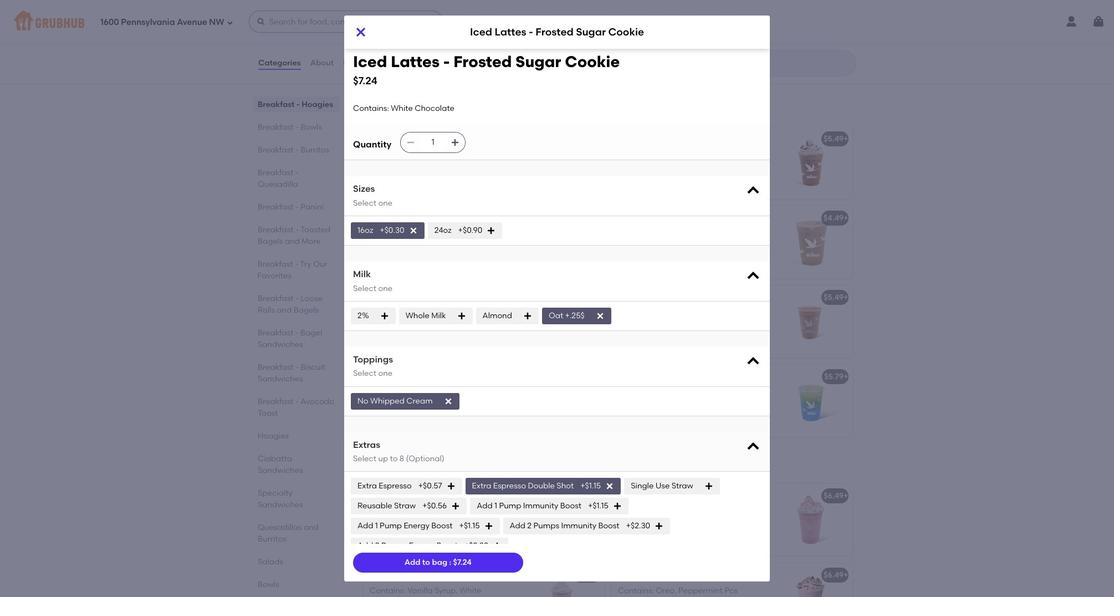 Task type: describe. For each thing, give the bounding box(es) containing it.
2 blend from the left
[[737, 15, 759, 24]]

coffee
[[673, 15, 699, 24]]

sandwiches inside breakfast - biscuit sandwiches
[[258, 374, 303, 384]]

add 1 pump energy boost
[[358, 521, 453, 531]]

$5.49 for iced lattes - frosted sugar cookie
[[824, 134, 844, 143]]

- inside breakfast - toasted bagels and more
[[295, 225, 299, 235]]

breakfast - loose rolls and bagels tab
[[258, 293, 335, 316]]

boost for add 1 pump immunity boost
[[560, 501, 582, 511]]

0 vertical spatial lattes
[[495, 26, 526, 38]]

specialty
[[258, 488, 293, 498]]

hoagies inside breakfast - hoagies tab
[[302, 100, 333, 109]]

+ for cold brews - peppermint bark
[[844, 292, 848, 302]]

pump for energy
[[380, 521, 402, 531]]

bag
[[432, 558, 447, 567]]

pennsylvania
[[121, 17, 175, 27]]

& for milkshakes - peppermint cookies & cream
[[498, 491, 504, 500]]

1 vertical spatial contains: white chocolate
[[370, 150, 471, 159]]

+.25$
[[565, 311, 585, 320]]

$6.09
[[575, 15, 595, 24]]

$5.79
[[824, 372, 844, 381]]

select for sizes
[[353, 198, 377, 208]]

frozen holiday sips
[[362, 459, 476, 473]]

one for toppings
[[378, 369, 393, 378]]

smoothies - peppermint bark
[[618, 491, 729, 500]]

iced holiday sips
[[362, 102, 463, 116]]

extra for extra espresso
[[358, 481, 377, 491]]

cold for cold brews - peppermint mocha
[[370, 372, 388, 381]]

contains: white chocolate, mint syrup, top with peppermint pcs
[[370, 229, 491, 250]]

biscuit
[[301, 363, 325, 372]]

bagel
[[301, 328, 322, 338]]

contains: for smoothies - frosted sugar cookie
[[370, 586, 406, 595]]

quesadilla
[[258, 180, 298, 189]]

recharger energy drinks - winter blues (blue raspberry, vanilla)
[[618, 372, 861, 381]]

espresso for extra espresso
[[379, 481, 412, 491]]

recharger energy drinks - winter blues (blue raspberry, vanilla) image
[[770, 365, 853, 437]]

sauce,
[[698, 150, 723, 159]]

shot
[[557, 481, 574, 491]]

cold for cold brews - peppermint bark
[[618, 292, 636, 302]]

iced lattes - frosted sugar cookie $7.24
[[353, 52, 620, 87]]

syrup inside contains: chocolate sauce, mint syrup
[[618, 161, 639, 170]]

with inside contains: white chocolate, mint syrup, top with peppermint pcs
[[410, 240, 428, 250]]

smoothies - frosted sugar cookie
[[370, 570, 499, 580]]

breakfast - toasted bagels and more
[[258, 225, 331, 246]]

holiday blend coffee - holiday blend button
[[611, 8, 853, 80]]

and inside quesadillas and burritos
[[304, 523, 319, 532]]

select for milk
[[353, 284, 377, 293]]

cold brews - peppermint bark
[[618, 292, 732, 302]]

milk select one
[[353, 269, 393, 293]]

milkshakes - peppermint cookies & cream
[[370, 491, 532, 500]]

2 for add 2 pumps energy boost
[[375, 541, 380, 551]]

0 vertical spatial energy
[[660, 372, 686, 381]]

cold brews - peppermint bark image
[[770, 285, 853, 357]]

add 2 pumps immunity boost
[[510, 521, 620, 531]]

loose
[[301, 294, 323, 303]]

contains: for smoothies - peppermint cookies & cream
[[618, 586, 654, 595]]

rolls
[[258, 305, 275, 315]]

$5.49 for iced coffees - peppermint mocha
[[824, 292, 844, 302]]

pcs inside contains: white chocolate, mint syrup, top with peppermint pcs
[[476, 240, 489, 250]]

16oz
[[358, 226, 373, 235]]

2 horizontal spatial pcs
[[725, 586, 738, 595]]

0 vertical spatial straw
[[672, 481, 693, 491]]

breakfast for breakfast - toasted bagels and more
[[258, 225, 294, 235]]

- inside breakfast - biscuit sandwiches
[[295, 363, 299, 372]]

holiday blend coffee - holiday blend
[[618, 15, 759, 24]]

cookies for milkshakes - peppermint cookies & cream
[[465, 491, 496, 500]]

chocolate, for pcs,
[[680, 507, 722, 516]]

sizes select one
[[353, 184, 393, 208]]

chocolate, for pcs
[[431, 30, 473, 40]]

white for iced lattes - frosted sugar cookie
[[408, 150, 430, 159]]

categories button
[[258, 43, 301, 83]]

brews for cold brews - peppermint mocha
[[390, 372, 413, 381]]

1 horizontal spatial milk
[[431, 311, 446, 320]]

24oz
[[434, 226, 452, 235]]

specialty sandwiches tab
[[258, 487, 335, 511]]

contains: for iced coffees - peppermint bark
[[370, 229, 406, 238]]

reviews
[[343, 58, 374, 68]]

1 for add 1 pump energy boost
[[375, 521, 378, 531]]

- inside breakfast - bagel sandwiches
[[295, 328, 299, 338]]

main navigation navigation
[[0, 0, 1114, 43]]

+ for smoothies - peppermint bark
[[844, 491, 848, 500]]

add 2 pumps energy boost
[[358, 541, 458, 551]]

no
[[358, 396, 368, 406]]

breakfast for breakfast - biscuit sandwiches
[[258, 363, 294, 372]]

iced coffees - peppermint bark image
[[522, 206, 605, 278]]

about button
[[310, 43, 334, 83]]

salads
[[258, 557, 283, 567]]

ciabatta sandwiches
[[258, 454, 303, 475]]

milkshakes - peppermint cookies & cream image
[[522, 484, 605, 556]]

one for sizes
[[378, 198, 393, 208]]

extras
[[353, 439, 380, 450]]

iced coffees - frosted sugar cookie
[[618, 213, 756, 223]]

- inside iced lattes - frosted sugar cookie $7.24
[[443, 52, 450, 71]]

breakfast - panini tab
[[258, 201, 335, 213]]

with for steamers - peppermint bark
[[491, 30, 508, 40]]

iced lattes - frosted sugar cookie image
[[522, 127, 605, 199]]

- inside breakfast - quesadilla
[[295, 168, 299, 177]]

nw
[[209, 17, 224, 27]]

pumps for energy
[[381, 541, 407, 551]]

our
[[313, 259, 328, 269]]

0 vertical spatial bowls
[[301, 123, 322, 132]]

milkshakes
[[370, 491, 411, 500]]

boost for add 2 pumps immunity boost
[[598, 521, 620, 531]]

extra for extra espresso double shot
[[472, 481, 491, 491]]

steamers
[[370, 15, 406, 24]]

oreo,
[[656, 586, 677, 595]]

$6.49 + for milkshakes - peppermint cookies & cream
[[576, 491, 600, 500]]

contains: chocolate sauce, mint syrup
[[618, 150, 742, 170]]

raspberry,
[[790, 372, 831, 381]]

and for more
[[285, 237, 300, 246]]

toast
[[258, 409, 278, 418]]

panini
[[301, 202, 324, 212]]

pump for immunity
[[499, 501, 521, 511]]

+ for smoothies - peppermint cookies & cream
[[844, 570, 848, 580]]

milk inside milk select one
[[353, 269, 371, 279]]

breakfast - burritos
[[258, 145, 329, 155]]

single
[[631, 481, 654, 491]]

single use straw
[[631, 481, 693, 491]]

sauce for iced coffees - peppermint mocha
[[449, 308, 473, 318]]

breakfast - biscuit sandwiches
[[258, 363, 325, 384]]

breakfast for breakfast - try our favorites
[[258, 259, 294, 269]]

breakfast - try our favorites tab
[[258, 258, 335, 282]]

breakfast - hoagies
[[258, 100, 333, 109]]

about
[[310, 58, 334, 68]]

$4.49 for iced coffees - frosted sugar cookie image
[[824, 213, 844, 223]]

0 vertical spatial iced lattes - frosted sugar cookie
[[470, 26, 644, 38]]

reusable straw
[[358, 501, 416, 511]]

iced coffees - peppermint mocha
[[370, 292, 498, 302]]

whole milk
[[406, 311, 446, 320]]

- inside breakfast - avocado toast
[[295, 397, 299, 406]]

avocado
[[301, 397, 334, 406]]

pcs inside contains: white chocolate, top with peppermint pcs
[[416, 42, 429, 51]]

bowls tab
[[258, 579, 335, 590]]

double
[[528, 481, 555, 491]]

reusable
[[358, 501, 392, 511]]

oat
[[549, 311, 563, 320]]

contains: for iced coffees - peppermint mocha
[[370, 308, 406, 318]]

almond
[[483, 311, 512, 320]]

contains: oreo, peppermint pcs
[[618, 586, 738, 595]]

pumps for immunity
[[534, 521, 559, 531]]

Input item quantity number field
[[421, 133, 445, 153]]

$6.49 + for smoothies - frosted sugar cookie
[[576, 570, 600, 580]]

winter
[[719, 372, 744, 381]]

breakfast for breakfast - hoagies
[[258, 100, 295, 109]]

2 vertical spatial lattes
[[388, 134, 412, 143]]

breakfast - avocado toast
[[258, 397, 334, 418]]

cookies for smoothies - peppermint cookies & cream
[[712, 570, 743, 580]]

quesadillas and burritos tab
[[258, 522, 335, 545]]

toppings select one
[[353, 354, 393, 378]]

$7.24 inside iced lattes - frosted sugar cookie $7.24
[[353, 74, 378, 87]]

salads tab
[[258, 556, 335, 568]]

favorites
[[258, 271, 292, 281]]

whipped
[[370, 396, 405, 406]]

sizes
[[353, 184, 375, 194]]

white for steamers - peppermint bark
[[408, 30, 430, 40]]

1600
[[100, 17, 119, 27]]

+$2.30 for add 2 pumps immunity boost
[[626, 521, 650, 531]]

hoagies inside hoagies tab
[[258, 431, 289, 441]]

top for steamers - peppermint bark
[[475, 30, 489, 40]]

$3.89 +
[[575, 292, 600, 302]]

breakfast - biscuit sandwiches tab
[[258, 361, 335, 385]]

and for bagels
[[277, 305, 292, 315]]

frosted inside iced lattes - frosted sugar cookie $7.24
[[454, 52, 512, 71]]

quesadillas and burritos
[[258, 523, 319, 544]]

toppings
[[353, 354, 393, 365]]

quantity
[[353, 139, 392, 149]]

vanilla
[[408, 586, 433, 595]]

top inside contains: white chocolate, mint syrup, top with peppermint pcs
[[395, 240, 409, 250]]

breakfast for breakfast - bagel sandwiches
[[258, 328, 294, 338]]

ciabatta sandwiches tab
[[258, 453, 335, 476]]

drinks
[[688, 372, 712, 381]]

+$1.15 for add 1 pump immunity boost
[[588, 501, 609, 511]]

iced coffees - frosted sugar cookie image
[[770, 206, 853, 278]]

bagels inside breakfast - loose rolls and bagels
[[294, 305, 319, 315]]

mint inside contains: white chocolate, top with peppermint pcs, mint syrup
[[681, 518, 698, 527]]

contains: chocolate sauce for coffees
[[370, 308, 473, 318]]

white inside contains: vanilla syrup, white
[[460, 586, 482, 595]]

white for iced coffees - peppermint bark
[[408, 229, 430, 238]]

+$0.56
[[423, 501, 447, 511]]

peppermint inside contains: white chocolate, top with peppermint pcs, mint syrup
[[618, 518, 662, 527]]

ciabatta
[[258, 454, 292, 463]]

breakfast - try our favorites
[[258, 259, 328, 281]]

add for add 2 pumps energy boost
[[358, 541, 373, 551]]

contains: for smoothies - peppermint bark
[[618, 507, 654, 516]]

+$2.30 for add 2 pumps energy boost
[[465, 541, 489, 551]]

1 horizontal spatial $7.24
[[453, 558, 472, 567]]

$6.49 for smoothies - peppermint cookies & cream
[[824, 570, 844, 580]]

energy for +$2.30
[[409, 541, 435, 551]]

+ for steamers - peppermint bark
[[595, 15, 600, 24]]



Task type: vqa. For each thing, say whether or not it's contained in the screenshot.
$7.24 to the left
yes



Task type: locate. For each thing, give the bounding box(es) containing it.
0 vertical spatial cream
[[407, 396, 433, 406]]

1 down "reusable"
[[375, 521, 378, 531]]

sandwiches inside breakfast - bagel sandwiches
[[258, 340, 303, 349]]

smoothies - peppermint bark image
[[770, 484, 853, 556]]

0 horizontal spatial +$2.30
[[465, 541, 489, 551]]

top inside contains: white chocolate, top with peppermint pcs, mint syrup
[[723, 507, 737, 516]]

0 horizontal spatial $7.24
[[353, 74, 378, 87]]

espresso up milkshakes
[[379, 481, 412, 491]]

$6.49 for smoothies - frosted sugar cookie
[[576, 570, 595, 580]]

2 vertical spatial top
[[723, 507, 737, 516]]

2 $5.49 + from the top
[[824, 292, 848, 302]]

sauce down cold brews - peppermint mocha
[[449, 387, 473, 397]]

bagels up favorites
[[258, 237, 283, 246]]

burritos for breakfast - burritos
[[301, 145, 329, 155]]

add
[[477, 501, 493, 511], [358, 521, 373, 531], [510, 521, 526, 531], [358, 541, 373, 551], [405, 558, 421, 567]]

contains: white chocolate, top with peppermint pcs
[[370, 30, 508, 51]]

sandwiches down specialty
[[258, 500, 303, 509]]

with for smoothies - peppermint bark
[[739, 507, 756, 516]]

select for toppings
[[353, 369, 377, 378]]

$4.49 +
[[575, 213, 600, 223], [824, 213, 848, 223]]

contains: inside contains: white chocolate, top with peppermint pcs, mint syrup
[[618, 507, 654, 516]]

sauce down iced coffees - peppermint mocha
[[449, 308, 473, 318]]

breakfast - loose rolls and bagels
[[258, 294, 323, 315]]

coffees
[[388, 213, 418, 223], [637, 213, 666, 223], [388, 292, 418, 302]]

immunity down the double
[[523, 501, 558, 511]]

4 select from the top
[[353, 454, 377, 464]]

contains: chocolate sauce down cold brews - peppermint mocha
[[370, 387, 473, 397]]

0 vertical spatial hoagies
[[302, 100, 333, 109]]

energy up add 2 pumps energy boost
[[404, 521, 430, 531]]

contains: inside contains: vanilla syrup, white
[[370, 586, 406, 595]]

and left the more
[[285, 237, 300, 246]]

iced inside iced lattes - frosted sugar cookie $7.24
[[353, 52, 387, 71]]

0 vertical spatial $5.49
[[824, 134, 844, 143]]

1 vertical spatial to
[[422, 558, 430, 567]]

breakfast - bowls tab
[[258, 121, 335, 133]]

$3.89
[[575, 292, 595, 302]]

1 horizontal spatial straw
[[672, 481, 693, 491]]

smoothies for smoothies - peppermint cookies & cream
[[618, 570, 658, 580]]

6 breakfast from the top
[[258, 225, 294, 235]]

breakfast - quesadilla tab
[[258, 167, 335, 190]]

0 horizontal spatial pcs
[[416, 42, 429, 51]]

1 vertical spatial burritos
[[258, 534, 287, 544]]

white up pcs,
[[656, 507, 678, 516]]

contains: inside contains: chocolate sauce, mint syrup
[[618, 150, 654, 159]]

1 vertical spatial chocolate,
[[431, 229, 473, 238]]

1 vertical spatial cream
[[505, 491, 532, 500]]

2 breakfast from the top
[[258, 123, 294, 132]]

mint right sauce,
[[725, 150, 742, 159]]

7 breakfast from the top
[[258, 259, 294, 269]]

white inside contains: white chocolate, top with peppermint pcs, mint syrup
[[656, 507, 678, 516]]

burritos inside tab
[[301, 145, 329, 155]]

$6.49 for smoothies - peppermint bark
[[824, 491, 844, 500]]

breakfast - avocado toast tab
[[258, 396, 335, 419]]

iced lattes - frosted sugar cookie down $6.09
[[470, 26, 644, 38]]

select down extras
[[353, 454, 377, 464]]

0 vertical spatial &
[[498, 491, 504, 500]]

syrup, inside contains: white chocolate, mint syrup, top with peppermint pcs
[[370, 240, 393, 250]]

2 horizontal spatial mint
[[725, 150, 742, 159]]

0 vertical spatial with
[[491, 30, 508, 40]]

1 horizontal spatial with
[[491, 30, 508, 40]]

cold brews - peppermint mocha
[[370, 372, 493, 381]]

breakfast for breakfast - panini
[[258, 202, 294, 212]]

more
[[302, 237, 321, 246]]

2 extra from the left
[[472, 481, 491, 491]]

bagels inside breakfast - toasted bagels and more
[[258, 237, 283, 246]]

2 espresso from the left
[[493, 481, 526, 491]]

coffees for iced coffees - peppermint mocha
[[388, 292, 418, 302]]

chocolate, down "iced coffees - peppermint bark"
[[431, 229, 473, 238]]

5 breakfast from the top
[[258, 202, 294, 212]]

steamers - peppermint bark
[[370, 15, 477, 24]]

& for smoothies - peppermint cookies & cream
[[744, 570, 750, 580]]

milk down iced coffees - peppermint mocha
[[431, 311, 446, 320]]

cold
[[618, 292, 636, 302], [370, 372, 388, 381]]

2 vertical spatial chocolate,
[[680, 507, 722, 516]]

0 vertical spatial sips
[[439, 102, 463, 116]]

pcs down +$0.90
[[476, 240, 489, 250]]

smoothies - peppermint cookies & cream
[[618, 570, 779, 580]]

3 sandwiches from the top
[[258, 466, 303, 475]]

add for add 1 pump energy boost
[[358, 521, 373, 531]]

+$0.57
[[418, 481, 442, 491]]

1 $5.49 from the top
[[824, 134, 844, 143]]

breakfast up rolls
[[258, 294, 294, 303]]

holiday up input item quantity number field
[[391, 102, 436, 116]]

try
[[301, 259, 312, 269]]

:
[[449, 558, 451, 567]]

smoothies - frosted sugar cookie image
[[522, 563, 605, 597]]

1 horizontal spatial to
[[422, 558, 430, 567]]

pcs,
[[664, 518, 679, 527]]

2 down the 'add 1 pump energy boost'
[[375, 541, 380, 551]]

brews for cold brews - peppermint bark
[[638, 292, 661, 302]]

smoothies down single
[[618, 491, 658, 500]]

cold right the "$3.89 +"
[[618, 292, 636, 302]]

0 vertical spatial contains: chocolate sauce
[[370, 308, 473, 318]]

chocolate inside contains: chocolate sauce, mint syrup
[[656, 150, 696, 159]]

1 horizontal spatial cold
[[618, 292, 636, 302]]

$4.49 for iced coffees - peppermint bark image
[[575, 213, 595, 223]]

pcs down "steamers - peppermint bark"
[[416, 42, 429, 51]]

sandwiches up breakfast - biscuit sandwiches
[[258, 340, 303, 349]]

svg image
[[1092, 15, 1105, 28], [256, 17, 265, 26], [227, 19, 233, 26], [406, 138, 415, 147], [487, 226, 496, 235], [380, 311, 389, 320], [457, 311, 466, 320], [746, 354, 761, 369], [444, 397, 453, 406], [447, 482, 455, 491], [704, 482, 713, 491], [451, 502, 460, 511], [613, 502, 622, 511], [655, 522, 664, 531]]

0 vertical spatial top
[[475, 30, 489, 40]]

and right quesadillas
[[304, 523, 319, 532]]

sips up milkshakes - peppermint cookies & cream
[[452, 459, 476, 473]]

1 vertical spatial hoagies
[[258, 431, 289, 441]]

iced lattes - frosted sugar cookie
[[470, 26, 644, 38], [370, 134, 502, 143]]

+$1.15 right shot
[[581, 481, 601, 491]]

select down sizes
[[353, 198, 377, 208]]

$6.49 for milkshakes - peppermint cookies & cream
[[576, 491, 595, 500]]

breakfast - bagel sandwiches
[[258, 328, 322, 349]]

1 $4.49 + from the left
[[575, 213, 600, 223]]

select inside sizes select one
[[353, 198, 377, 208]]

sips
[[439, 102, 463, 116], [452, 459, 476, 473]]

1600 pennsylvania avenue nw
[[100, 17, 224, 27]]

0 vertical spatial sauce
[[449, 308, 473, 318]]

2 vertical spatial and
[[304, 523, 319, 532]]

with inside contains: white chocolate, top with peppermint pcs, mint syrup
[[739, 507, 756, 516]]

1 select from the top
[[353, 198, 377, 208]]

select inside extras select up to 8 (optional)
[[353, 454, 377, 464]]

1 vertical spatial sauce
[[449, 387, 473, 397]]

mint right pcs,
[[681, 518, 698, 527]]

sandwiches down 'ciabatta' in the bottom of the page
[[258, 466, 303, 475]]

bowls down 'salads'
[[258, 580, 279, 589]]

breakfast - bagel sandwiches tab
[[258, 327, 335, 350]]

chocolate, inside contains: white chocolate, mint syrup, top with peppermint pcs
[[431, 229, 473, 238]]

1 vertical spatial straw
[[394, 501, 416, 511]]

+$2.30 up "add to bag : $7.24" at left bottom
[[465, 541, 489, 551]]

burritos inside quesadillas and burritos
[[258, 534, 287, 544]]

pump down extra espresso double shot
[[499, 501, 521, 511]]

4 breakfast from the top
[[258, 168, 294, 177]]

contains: inside contains: white chocolate, mint syrup, top with peppermint pcs
[[370, 229, 406, 238]]

lattes inside iced lattes - frosted sugar cookie $7.24
[[391, 52, 440, 71]]

sips up input item quantity number field
[[439, 102, 463, 116]]

$7.24 down reviews
[[353, 74, 378, 87]]

avenue
[[177, 17, 207, 27]]

&
[[498, 491, 504, 500], [744, 570, 750, 580]]

1 horizontal spatial immunity
[[561, 521, 597, 531]]

and inside breakfast - toasted bagels and more
[[285, 237, 300, 246]]

one for milk
[[378, 284, 393, 293]]

syrup, down +$0.30
[[370, 240, 393, 250]]

0 vertical spatial and
[[285, 237, 300, 246]]

chocolate, down "steamers - peppermint bark"
[[431, 30, 473, 40]]

select inside toppings select one
[[353, 369, 377, 378]]

0 horizontal spatial burritos
[[258, 534, 287, 544]]

milk up 2%
[[353, 269, 371, 279]]

2 $4.49 + from the left
[[824, 213, 848, 223]]

hoagies tab
[[258, 430, 335, 442]]

breakfast inside breakfast - biscuit sandwiches
[[258, 363, 294, 372]]

+$1.15 for extra espresso double shot
[[581, 481, 601, 491]]

1 horizontal spatial brews
[[638, 292, 661, 302]]

svg image
[[354, 26, 368, 39], [451, 138, 460, 147], [746, 183, 761, 199], [409, 226, 418, 235], [746, 268, 761, 284], [523, 311, 532, 320], [596, 311, 605, 320], [746, 439, 761, 454], [606, 482, 614, 491], [484, 522, 493, 531], [493, 542, 502, 551]]

mint right 24oz
[[475, 229, 491, 238]]

frosted
[[536, 26, 574, 38], [454, 52, 512, 71], [419, 134, 448, 143], [673, 213, 702, 223], [417, 570, 445, 580]]

0 vertical spatial contains: white chocolate
[[353, 104, 455, 113]]

coffees for iced coffees - frosted sugar cookie
[[637, 213, 666, 223]]

1 vertical spatial bowls
[[258, 580, 279, 589]]

3 one from the top
[[378, 369, 393, 378]]

1 horizontal spatial pcs
[[476, 240, 489, 250]]

contains: for iced lattes - frosted sugar cookie
[[370, 150, 406, 159]]

select up 2%
[[353, 284, 377, 293]]

breakfast up toast
[[258, 397, 294, 406]]

mint for contains: white chocolate, mint syrup, top with peppermint pcs
[[475, 229, 491, 238]]

use
[[656, 481, 670, 491]]

peppermint inside contains: white chocolate, mint syrup, top with peppermint pcs
[[430, 240, 474, 250]]

burritos down the "breakfast - bowls" tab at left top
[[301, 145, 329, 155]]

0 vertical spatial $5.49 +
[[824, 134, 848, 143]]

1 vertical spatial with
[[410, 240, 428, 250]]

0 vertical spatial +$2.30
[[626, 521, 650, 531]]

one inside milk select one
[[378, 284, 393, 293]]

sandwiches
[[258, 340, 303, 349], [258, 374, 303, 384], [258, 466, 303, 475], [258, 500, 303, 509]]

1 espresso from the left
[[379, 481, 412, 491]]

1 vertical spatial sips
[[452, 459, 476, 473]]

cookies up contains: oreo, peppermint pcs
[[712, 570, 743, 580]]

chocolate, inside contains: white chocolate, top with peppermint pcs, mint syrup
[[680, 507, 722, 516]]

1 vertical spatial mint
[[475, 229, 491, 238]]

vanilla)
[[832, 372, 861, 381]]

2 vertical spatial mint
[[681, 518, 698, 527]]

contains: chocolate sauce down iced coffees - peppermint mocha
[[370, 308, 473, 318]]

sips for frozen holiday sips
[[452, 459, 476, 473]]

whole
[[406, 311, 430, 320]]

burritos for quesadillas and burritos
[[258, 534, 287, 544]]

1 $4.49 from the left
[[575, 213, 595, 223]]

breakfast inside breakfast - avocado toast
[[258, 397, 294, 406]]

lattes up iced lattes - frosted sugar cookie $7.24 at the top of the page
[[495, 26, 526, 38]]

3 breakfast from the top
[[258, 145, 294, 155]]

breakfast down breakfast - bagel sandwiches
[[258, 363, 294, 372]]

sugar inside iced lattes - frosted sugar cookie $7.24
[[516, 52, 561, 71]]

immunity for pump
[[523, 501, 558, 511]]

and right rolls
[[277, 305, 292, 315]]

1 vertical spatial pcs
[[476, 240, 489, 250]]

immunity for pumps
[[561, 521, 597, 531]]

and inside breakfast - loose rolls and bagels
[[277, 305, 292, 315]]

breakfast for breakfast - burritos
[[258, 145, 294, 155]]

1 vertical spatial pump
[[380, 521, 402, 531]]

straw up smoothies - peppermint bark
[[672, 481, 693, 491]]

breakfast - burritos tab
[[258, 144, 335, 156]]

sips for iced holiday sips
[[439, 102, 463, 116]]

0 horizontal spatial pump
[[380, 521, 402, 531]]

10 breakfast from the top
[[258, 363, 294, 372]]

+ for iced coffees - peppermint mocha
[[595, 292, 600, 302]]

breakfast inside breakfast - loose rolls and bagels
[[258, 294, 294, 303]]

1 vertical spatial $7.24
[[453, 558, 472, 567]]

and
[[285, 237, 300, 246], [277, 305, 292, 315], [304, 523, 319, 532]]

0 horizontal spatial 1
[[375, 521, 378, 531]]

0 vertical spatial immunity
[[523, 501, 558, 511]]

energy left drinks
[[660, 372, 686, 381]]

0 horizontal spatial straw
[[394, 501, 416, 511]]

lattes down iced holiday sips
[[388, 134, 412, 143]]

2%
[[358, 311, 369, 320]]

breakfast up favorites
[[258, 259, 294, 269]]

0 vertical spatial pcs
[[416, 42, 429, 51]]

1 horizontal spatial &
[[744, 570, 750, 580]]

extra up milkshakes - peppermint cookies & cream
[[472, 481, 491, 491]]

+$0.30
[[380, 226, 405, 235]]

breakfast
[[258, 100, 295, 109], [258, 123, 294, 132], [258, 145, 294, 155], [258, 168, 294, 177], [258, 202, 294, 212], [258, 225, 294, 235], [258, 259, 294, 269], [258, 294, 294, 303], [258, 328, 294, 338], [258, 363, 294, 372], [258, 397, 294, 406]]

pump
[[499, 501, 521, 511], [380, 521, 402, 531]]

syrup, inside contains: vanilla syrup, white
[[435, 586, 458, 595]]

(optional)
[[406, 454, 444, 464]]

burritos down quesadillas
[[258, 534, 287, 544]]

contains: inside contains: white chocolate, top with peppermint pcs
[[370, 30, 406, 40]]

1 one from the top
[[378, 198, 393, 208]]

toasted
[[301, 225, 331, 235]]

to left bag
[[422, 558, 430, 567]]

mocha for cold brews - peppermint mocha
[[466, 372, 493, 381]]

4 sandwiches from the top
[[258, 500, 303, 509]]

energy for +$1.15
[[404, 521, 430, 531]]

1 horizontal spatial syrup
[[699, 518, 721, 527]]

mint inside contains: chocolate sauce, mint syrup
[[725, 150, 742, 159]]

1
[[495, 501, 497, 511], [375, 521, 378, 531]]

1 sauce from the top
[[449, 308, 473, 318]]

select
[[353, 198, 377, 208], [353, 284, 377, 293], [353, 369, 377, 378], [353, 454, 377, 464]]

contains: for cold brews - peppermint mocha
[[370, 387, 406, 397]]

straw down milkshakes
[[394, 501, 416, 511]]

extra espresso double shot
[[472, 481, 574, 491]]

pumps down the 'add 1 pump energy boost'
[[381, 541, 407, 551]]

2 $4.49 from the left
[[824, 213, 844, 223]]

1 vertical spatial lattes
[[391, 52, 440, 71]]

boost
[[560, 501, 582, 511], [432, 521, 453, 531], [598, 521, 620, 531], [437, 541, 458, 551]]

contains: white chocolate down iced holiday sips
[[370, 150, 471, 159]]

extra
[[358, 481, 377, 491], [472, 481, 491, 491]]

cream for smoothies
[[752, 570, 779, 580]]

0 horizontal spatial pumps
[[381, 541, 407, 551]]

white for smoothies - peppermint bark
[[656, 507, 678, 516]]

1 vertical spatial &
[[744, 570, 750, 580]]

1 horizontal spatial espresso
[[493, 481, 526, 491]]

2 $5.49 from the top
[[824, 292, 844, 302]]

0 horizontal spatial syrup
[[618, 161, 639, 170]]

1 horizontal spatial top
[[475, 30, 489, 40]]

peppermint
[[413, 15, 458, 24], [370, 42, 414, 51], [425, 213, 470, 223], [430, 240, 474, 250], [425, 292, 470, 302], [668, 292, 713, 302], [420, 372, 465, 381], [418, 491, 463, 500], [665, 491, 710, 500], [618, 518, 662, 527], [665, 570, 710, 580], [679, 586, 723, 595]]

breakfast up 'breakfast - burritos'
[[258, 123, 294, 132]]

breakfast inside breakfast - bagel sandwiches
[[258, 328, 294, 338]]

0 vertical spatial milk
[[353, 269, 371, 279]]

coffees for iced coffees - peppermint bark
[[388, 213, 418, 223]]

$5.49
[[824, 134, 844, 143], [824, 292, 844, 302]]

holiday right $6.09 +
[[618, 15, 648, 24]]

cream for milkshakes
[[505, 491, 532, 500]]

holiday right coffee
[[706, 15, 735, 24]]

quesadillas
[[258, 523, 302, 532]]

extra espresso
[[358, 481, 412, 491]]

0 vertical spatial pump
[[499, 501, 521, 511]]

0 horizontal spatial bagels
[[258, 237, 283, 246]]

one
[[378, 198, 393, 208], [378, 284, 393, 293], [378, 369, 393, 378]]

9 breakfast from the top
[[258, 328, 294, 338]]

1 $5.49 + from the top
[[824, 134, 848, 143]]

1 vertical spatial top
[[395, 240, 409, 250]]

syrup inside contains: white chocolate, top with peppermint pcs, mint syrup
[[699, 518, 721, 527]]

contains: for steamers - peppermint bark
[[370, 30, 406, 40]]

0 horizontal spatial cookies
[[465, 491, 496, 500]]

8 breakfast from the top
[[258, 294, 294, 303]]

smoothies for smoothies - frosted sugar cookie
[[370, 570, 410, 580]]

sandwiches up breakfast - avocado toast
[[258, 374, 303, 384]]

0 horizontal spatial &
[[498, 491, 504, 500]]

espresso up add 1 pump immunity boost
[[493, 481, 526, 491]]

iced lattes - frosted sugar cookie down iced holiday sips
[[370, 134, 502, 143]]

iced lattes - peppermint mocha image
[[770, 127, 853, 199]]

iced coffees - peppermint mocha image
[[522, 285, 605, 357]]

white down smoothies - frosted sugar cookie
[[460, 586, 482, 595]]

1 horizontal spatial hoagies
[[302, 100, 333, 109]]

syrup, down smoothies - frosted sugar cookie
[[435, 586, 458, 595]]

with inside contains: white chocolate, top with peppermint pcs
[[491, 30, 508, 40]]

2 down add 1 pump immunity boost
[[527, 521, 532, 531]]

2 horizontal spatial top
[[723, 507, 737, 516]]

- inside button
[[701, 15, 704, 24]]

white inside contains: white chocolate, mint syrup, top with peppermint pcs
[[408, 229, 430, 238]]

1 horizontal spatial extra
[[472, 481, 491, 491]]

11 breakfast from the top
[[258, 397, 294, 406]]

1 vertical spatial energy
[[404, 521, 430, 531]]

contains: white chocolate up input item quantity number field
[[353, 104, 455, 113]]

+ for milkshakes - peppermint cookies & cream
[[595, 491, 600, 500]]

1 vertical spatial one
[[378, 284, 393, 293]]

cold brews - peppermint mocha image
[[522, 365, 605, 437]]

+ for smoothies - frosted sugar cookie
[[595, 570, 600, 580]]

holiday blend coffee - holiday blend image
[[770, 8, 853, 80]]

1 sandwiches from the top
[[258, 340, 303, 349]]

0 horizontal spatial milk
[[353, 269, 371, 279]]

mocha for iced coffees - peppermint mocha
[[472, 292, 498, 302]]

2 sandwiches from the top
[[258, 374, 303, 384]]

- inside breakfast - loose rolls and bagels
[[295, 294, 299, 303]]

breakfast for breakfast - avocado toast
[[258, 397, 294, 406]]

8
[[400, 454, 404, 464]]

0 horizontal spatial $4.49 +
[[575, 213, 600, 223]]

lattes down contains: white chocolate, top with peppermint pcs
[[391, 52, 440, 71]]

breakfast down breakfast - bowls at the top
[[258, 145, 294, 155]]

to inside extras select up to 8 (optional)
[[390, 454, 398, 464]]

0 vertical spatial burritos
[[301, 145, 329, 155]]

immunity
[[523, 501, 558, 511], [561, 521, 597, 531]]

+$1.15 up add 2 pumps immunity boost
[[588, 501, 609, 511]]

sauce for cold brews - peppermint mocha
[[449, 387, 473, 397]]

mint for contains: chocolate sauce, mint syrup
[[725, 150, 742, 159]]

$6.49 + for smoothies - peppermint bark
[[824, 491, 848, 500]]

breakfast up quesadilla
[[258, 168, 294, 177]]

oat +.25$
[[549, 311, 585, 320]]

2 sauce from the top
[[449, 387, 473, 397]]

cold down toppings
[[370, 372, 388, 381]]

immunity down shot
[[561, 521, 597, 531]]

$5.49 + for iced lattes - frosted sugar cookie
[[824, 134, 848, 143]]

hoagies up 'ciabatta' in the bottom of the page
[[258, 431, 289, 441]]

1 vertical spatial bagels
[[294, 305, 319, 315]]

pcs down smoothies - peppermint cookies & cream
[[725, 586, 738, 595]]

2 for add 2 pumps immunity boost
[[527, 521, 532, 531]]

burritos
[[301, 145, 329, 155], [258, 534, 287, 544]]

(blue
[[768, 372, 788, 381]]

0 horizontal spatial $4.49
[[575, 213, 595, 223]]

extra up "reusable"
[[358, 481, 377, 491]]

0 vertical spatial to
[[390, 454, 398, 464]]

0 vertical spatial pumps
[[534, 521, 559, 531]]

3 select from the top
[[353, 369, 377, 378]]

to left 8
[[390, 454, 398, 464]]

+$2.30 left pcs,
[[626, 521, 650, 531]]

1 down extra espresso double shot
[[495, 501, 497, 511]]

2 horizontal spatial cream
[[752, 570, 779, 580]]

breakfast down breakfast - panini
[[258, 225, 294, 235]]

select inside milk select one
[[353, 284, 377, 293]]

steamers - peppermint bark image
[[522, 8, 605, 80]]

1 horizontal spatial 1
[[495, 501, 497, 511]]

mint
[[725, 150, 742, 159], [475, 229, 491, 238], [681, 518, 698, 527]]

cookie inside iced lattes - frosted sugar cookie $7.24
[[565, 52, 620, 71]]

chocolate, for with
[[431, 229, 473, 238]]

holiday
[[618, 15, 648, 24], [706, 15, 735, 24], [391, 102, 436, 116], [404, 459, 449, 473]]

white down "steamers - peppermint bark"
[[408, 30, 430, 40]]

1 breakfast from the top
[[258, 100, 295, 109]]

holiday up +$0.57
[[404, 459, 449, 473]]

0 horizontal spatial bowls
[[258, 580, 279, 589]]

smoothies - peppermint cookies & cream image
[[770, 563, 853, 597]]

1 vertical spatial 2
[[375, 541, 380, 551]]

breakfast for breakfast - loose rolls and bagels
[[258, 294, 294, 303]]

$4.49 + for iced coffees - frosted sugar cookie image
[[824, 213, 848, 223]]

0 horizontal spatial blend
[[649, 15, 671, 24]]

0 vertical spatial brews
[[638, 292, 661, 302]]

2 select from the top
[[353, 284, 377, 293]]

1 contains: chocolate sauce from the top
[[370, 308, 473, 318]]

select down toppings
[[353, 369, 377, 378]]

breakfast inside breakfast - toasted bagels and more
[[258, 225, 294, 235]]

+$1.15 for add 1 pump energy boost
[[459, 521, 480, 531]]

$7.24 right :
[[453, 558, 472, 567]]

+$1.15 down milkshakes - peppermint cookies & cream
[[459, 521, 480, 531]]

no whipped cream
[[358, 396, 433, 406]]

1 horizontal spatial 2
[[527, 521, 532, 531]]

$5.49 + for iced coffees - peppermint mocha
[[824, 292, 848, 302]]

cookies down extra espresso double shot
[[465, 491, 496, 500]]

$4.49 + for iced coffees - peppermint bark image
[[575, 213, 600, 223]]

pump down reusable straw
[[380, 521, 402, 531]]

1 blend from the left
[[649, 15, 671, 24]]

1 vertical spatial cookies
[[712, 570, 743, 580]]

0 vertical spatial mint
[[725, 150, 742, 159]]

+$1.15
[[581, 481, 601, 491], [588, 501, 609, 511], [459, 521, 480, 531]]

2 one from the top
[[378, 284, 393, 293]]

pumps down add 1 pump immunity boost
[[534, 521, 559, 531]]

breakfast inside breakfast - quesadilla
[[258, 168, 294, 177]]

1 vertical spatial +$2.30
[[465, 541, 489, 551]]

0 horizontal spatial top
[[395, 240, 409, 250]]

breakfast - bowls
[[258, 123, 322, 132]]

espresso for extra espresso double shot
[[493, 481, 526, 491]]

breakfast up breakfast - bowls at the top
[[258, 100, 295, 109]]

white inside contains: white chocolate, top with peppermint pcs
[[408, 30, 430, 40]]

boost for add 1 pump energy boost
[[432, 521, 453, 531]]

1 horizontal spatial $4.49 +
[[824, 213, 848, 223]]

0 vertical spatial 2
[[527, 521, 532, 531]]

extras select up to 8 (optional)
[[353, 439, 444, 464]]

2 vertical spatial +$1.15
[[459, 521, 480, 531]]

2 vertical spatial pcs
[[725, 586, 738, 595]]

one inside sizes select one
[[378, 198, 393, 208]]

+$0.90
[[458, 226, 482, 235]]

energy up "add to bag : $7.24" at left bottom
[[409, 541, 435, 551]]

smoothies up oreo,
[[618, 570, 658, 580]]

breakfast for breakfast - quesadilla
[[258, 168, 294, 177]]

2
[[527, 521, 532, 531], [375, 541, 380, 551]]

breakfast - hoagies tab
[[258, 99, 335, 110]]

1 vertical spatial iced lattes - frosted sugar cookie
[[370, 134, 502, 143]]

1 extra from the left
[[358, 481, 377, 491]]

add for add 2 pumps immunity boost
[[510, 521, 526, 531]]

white down iced holiday sips
[[408, 150, 430, 159]]

2 contains: chocolate sauce from the top
[[370, 387, 473, 397]]

milk
[[353, 269, 371, 279], [431, 311, 446, 320]]

bagels down loose
[[294, 305, 319, 315]]

0 horizontal spatial 2
[[375, 541, 380, 551]]

cream
[[407, 396, 433, 406], [505, 491, 532, 500], [752, 570, 779, 580]]

breakfast down rolls
[[258, 328, 294, 338]]

0 horizontal spatial cream
[[407, 396, 433, 406]]

mint inside contains: white chocolate, mint syrup, top with peppermint pcs
[[475, 229, 491, 238]]

chocolate, down smoothies - peppermint bark
[[680, 507, 722, 516]]

breakfast inside breakfast - try our favorites
[[258, 259, 294, 269]]

one inside toppings select one
[[378, 369, 393, 378]]

peppermint inside contains: white chocolate, top with peppermint pcs
[[370, 42, 414, 51]]

0 vertical spatial one
[[378, 198, 393, 208]]

+ for iced coffees - peppermint bark
[[595, 213, 600, 223]]

boost for add 2 pumps energy boost
[[437, 541, 458, 551]]

hoagies up the "breakfast - bowls" tab at left top
[[302, 100, 333, 109]]

1 for add 1 pump immunity boost
[[495, 501, 497, 511]]

$7.24
[[353, 74, 378, 87], [453, 558, 472, 567]]

- inside breakfast - try our favorites
[[295, 259, 299, 269]]

chocolate, inside contains: white chocolate, top with peppermint pcs
[[431, 30, 473, 40]]

0 vertical spatial chocolate,
[[431, 30, 473, 40]]

white up quantity
[[391, 104, 413, 113]]

smoothies for smoothies - peppermint bark
[[618, 491, 658, 500]]

1 vertical spatial syrup,
[[435, 586, 458, 595]]

select for extras
[[353, 454, 377, 464]]

breakfast down quesadilla
[[258, 202, 294, 212]]

smoothies
[[618, 491, 658, 500], [370, 570, 410, 580], [618, 570, 658, 580]]

top inside contains: white chocolate, top with peppermint pcs
[[475, 30, 489, 40]]

0 horizontal spatial with
[[410, 240, 428, 250]]

breakfast - toasted bagels and more tab
[[258, 224, 335, 247]]

$5.79 +
[[824, 372, 848, 381]]

contains: chocolate sauce for brews
[[370, 387, 473, 397]]

smoothies down add 2 pumps energy boost
[[370, 570, 410, 580]]

breakfast for breakfast - bowls
[[258, 123, 294, 132]]

white down "iced coffees - peppermint bark"
[[408, 229, 430, 238]]



